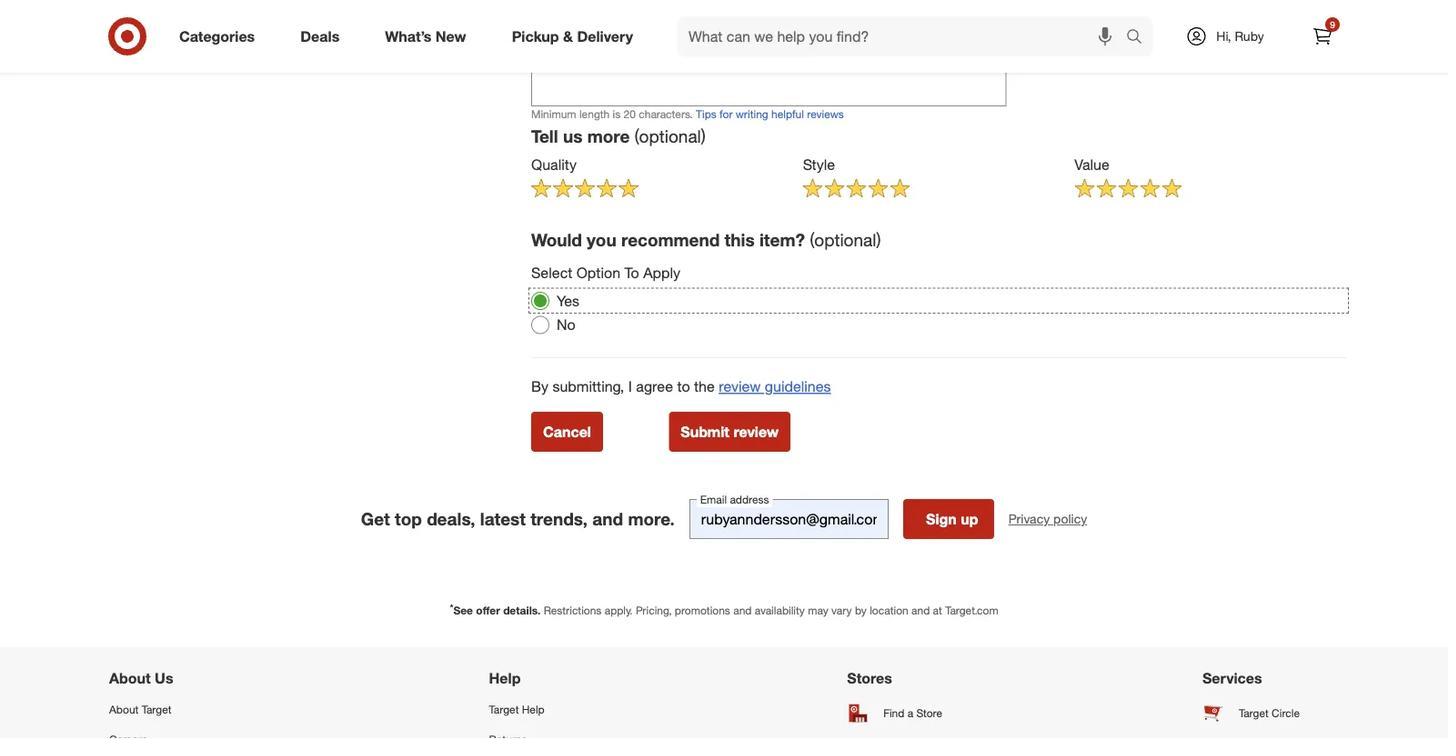 Task type: locate. For each thing, give the bounding box(es) containing it.
writing
[[736, 107, 769, 121]]

review inside submit review button
[[734, 423, 779, 441]]

0 horizontal spatial and
[[593, 509, 623, 530]]

submitting,
[[553, 378, 624, 396]]

would
[[531, 230, 582, 251]]

review right the
[[719, 378, 761, 396]]

cancel link
[[531, 412, 603, 452]]

2 about from the top
[[109, 703, 139, 717]]

select option to apply
[[531, 264, 681, 282]]

see
[[453, 604, 473, 618]]

restrictions
[[544, 604, 602, 618]]

Cat loved them, these are super fun text field
[[531, 0, 1007, 106]]

about for about target
[[109, 703, 139, 717]]

submit review
[[681, 423, 779, 441]]

9 link
[[1303, 16, 1343, 56]]

1 about from the top
[[109, 670, 151, 687]]

0 horizontal spatial help
[[489, 670, 521, 687]]

categories
[[179, 27, 255, 45]]

0 horizontal spatial (optional)
[[635, 126, 706, 147]]

may
[[808, 604, 829, 618]]

search
[[1118, 29, 1162, 47]]

target help
[[489, 703, 545, 717]]

select
[[531, 264, 573, 282]]

find
[[884, 706, 905, 720]]

to
[[625, 264, 639, 282]]

review down review guidelines button
[[734, 423, 779, 441]]

&
[[563, 27, 573, 45]]

target for target circle
[[1239, 706, 1269, 720]]

the
[[694, 378, 715, 396]]

about up 'about target'
[[109, 670, 151, 687]]

tell
[[531, 126, 558, 147]]

*
[[450, 602, 453, 613]]

and left more.
[[593, 509, 623, 530]]

tips for writing helpful reviews button
[[696, 106, 844, 122]]

recommend
[[621, 230, 720, 251]]

apply.
[[605, 604, 633, 618]]

0 vertical spatial help
[[489, 670, 521, 687]]

None text field
[[689, 499, 889, 539]]

0 vertical spatial about
[[109, 670, 151, 687]]

location
[[870, 604, 909, 618]]

(optional)
[[635, 126, 706, 147], [810, 230, 881, 251]]

(optional) down the characters.
[[635, 126, 706, 147]]

vary
[[832, 604, 852, 618]]

what's new link
[[370, 16, 489, 56]]

2 horizontal spatial target
[[1239, 706, 1269, 720]]

helpful
[[772, 107, 804, 121]]

by
[[531, 378, 549, 396]]

1 horizontal spatial (optional)
[[810, 230, 881, 251]]

guidelines
[[765, 378, 831, 396]]

1 vertical spatial about
[[109, 703, 139, 717]]

privacy
[[1009, 511, 1050, 527]]

us
[[563, 126, 583, 147]]

promotions
[[675, 604, 730, 618]]

a
[[908, 706, 914, 720]]

about
[[109, 670, 151, 687], [109, 703, 139, 717]]

0 vertical spatial (optional)
[[635, 126, 706, 147]]

circle
[[1272, 706, 1300, 720]]

by
[[855, 604, 867, 618]]

2 horizontal spatial and
[[912, 604, 930, 618]]

and left availability
[[733, 604, 752, 618]]

categories link
[[164, 16, 278, 56]]

trends,
[[531, 509, 588, 530]]

1 vertical spatial (optional)
[[810, 230, 881, 251]]

minimum length is 20 characters. tips for writing helpful reviews
[[531, 107, 844, 121]]

and
[[593, 509, 623, 530], [733, 604, 752, 618], [912, 604, 930, 618]]

to
[[677, 378, 690, 396]]

1 horizontal spatial help
[[522, 703, 545, 717]]

1 horizontal spatial target
[[489, 703, 519, 717]]

1 vertical spatial review
[[734, 423, 779, 441]]

and left at
[[912, 604, 930, 618]]

latest
[[480, 509, 526, 530]]

target
[[142, 703, 172, 717], [489, 703, 519, 717], [1239, 706, 1269, 720]]

1 vertical spatial help
[[522, 703, 545, 717]]

length
[[579, 107, 610, 121]]

availability
[[755, 604, 805, 618]]

0 horizontal spatial target
[[142, 703, 172, 717]]

privacy policy link
[[1009, 510, 1087, 528]]

review guidelines button
[[719, 377, 831, 397]]

services
[[1203, 670, 1262, 687]]

no
[[557, 316, 576, 334]]

get top deals, latest trends, and more.
[[361, 509, 675, 530]]

(optional) right item?
[[810, 230, 881, 251]]

characters.
[[639, 107, 693, 121]]

us
[[155, 670, 173, 687]]

target for target help
[[489, 703, 519, 717]]

this
[[725, 230, 755, 251]]

help
[[489, 670, 521, 687], [522, 703, 545, 717]]

i
[[628, 378, 632, 396]]

about down the about us
[[109, 703, 139, 717]]

what's
[[385, 27, 432, 45]]

sign up
[[926, 510, 979, 528]]

* see offer details. restrictions apply. pricing, promotions and availability may vary by location and at target.com
[[450, 602, 999, 618]]



Task type: describe. For each thing, give the bounding box(es) containing it.
deals
[[300, 27, 340, 45]]

submit review button
[[669, 412, 791, 452]]

minimum
[[531, 107, 576, 121]]

more.
[[628, 509, 675, 530]]

What can we help you find? suggestions appear below search field
[[678, 16, 1131, 56]]

about target
[[109, 703, 172, 717]]

privacy policy
[[1009, 511, 1087, 527]]

tell us more (optional)
[[531, 126, 706, 147]]

yes
[[557, 292, 580, 310]]

target circle link
[[1203, 695, 1339, 732]]

about target link
[[109, 695, 246, 725]]

cancel
[[543, 423, 591, 441]]

pricing,
[[636, 604, 672, 618]]

top
[[395, 509, 422, 530]]

get
[[361, 509, 390, 530]]

at
[[933, 604, 942, 618]]

target help link
[[489, 695, 605, 725]]

deals link
[[285, 16, 362, 56]]

option
[[577, 264, 621, 282]]

hi,
[[1217, 28, 1232, 44]]

No radio
[[531, 316, 550, 334]]

20
[[624, 107, 636, 121]]

item?
[[760, 230, 805, 251]]

what's new
[[385, 27, 466, 45]]

new
[[436, 27, 466, 45]]

reviews
[[807, 107, 844, 121]]

sign
[[926, 510, 957, 528]]

you
[[587, 230, 617, 251]]

hi, ruby
[[1217, 28, 1264, 44]]

target circle
[[1239, 706, 1300, 720]]

target.com
[[945, 604, 999, 618]]

search button
[[1118, 16, 1162, 60]]

by submitting, i agree to the review guidelines
[[531, 378, 831, 396]]

pickup & delivery link
[[496, 16, 656, 56]]

9
[[1330, 19, 1335, 30]]

stores
[[847, 670, 892, 687]]

tips
[[696, 107, 717, 121]]

find a store
[[884, 706, 943, 720]]

value
[[1075, 156, 1110, 174]]

find a store link
[[847, 695, 960, 732]]

pickup & delivery
[[512, 27, 633, 45]]

details.
[[503, 604, 541, 618]]

would you recommend this item? (optional)
[[531, 230, 881, 251]]

is
[[613, 107, 621, 121]]

deals,
[[427, 509, 475, 530]]

ruby
[[1235, 28, 1264, 44]]

store
[[917, 706, 943, 720]]

apply
[[643, 264, 681, 282]]

about for about us
[[109, 670, 151, 687]]

submit
[[681, 423, 730, 441]]

offer
[[476, 604, 500, 618]]

about us
[[109, 670, 173, 687]]

up
[[961, 510, 979, 528]]

Yes radio
[[531, 292, 550, 310]]

pickup
[[512, 27, 559, 45]]

1 horizontal spatial and
[[733, 604, 752, 618]]

delivery
[[577, 27, 633, 45]]

more
[[587, 126, 630, 147]]

sign up button
[[903, 499, 994, 539]]

style
[[803, 156, 835, 174]]

agree
[[636, 378, 673, 396]]

for
[[720, 107, 733, 121]]

quality
[[531, 156, 577, 174]]

policy
[[1054, 511, 1087, 527]]

0 vertical spatial review
[[719, 378, 761, 396]]



Task type: vqa. For each thing, say whether or not it's contained in the screenshot.
on for Christmas
no



